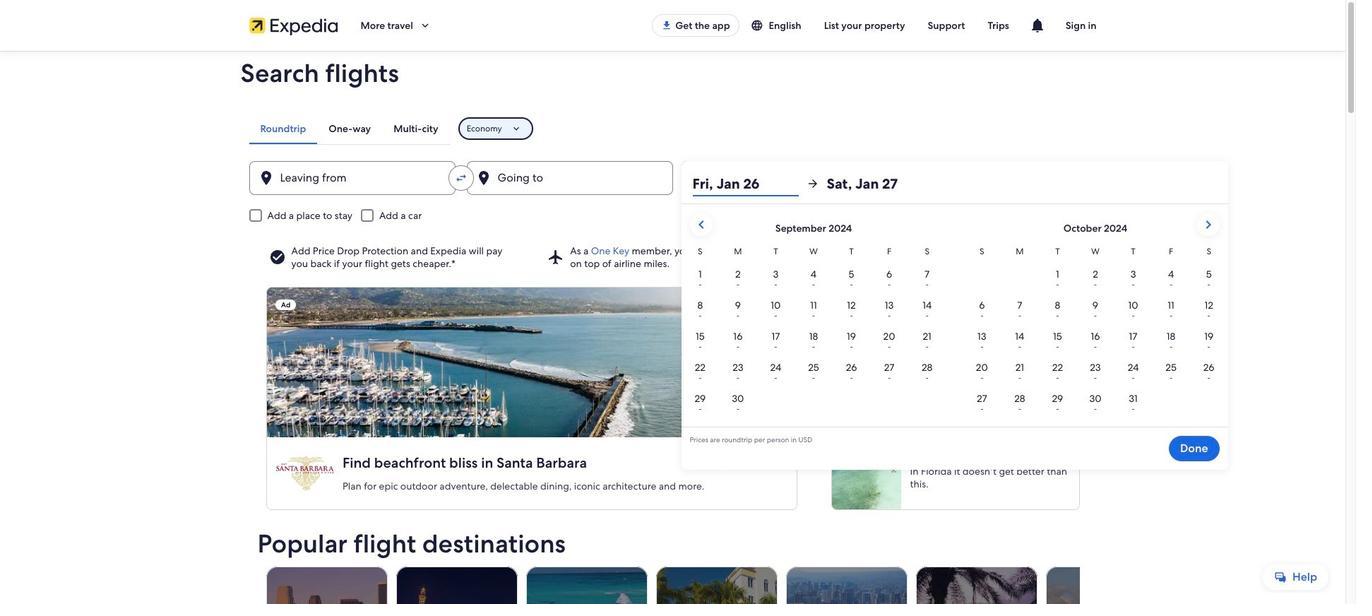 Task type: vqa. For each thing, say whether or not it's contained in the screenshot.
"Car Suppliers Logo"
no



Task type: locate. For each thing, give the bounding box(es) containing it.
popular flight destinations region
[[249, 530, 1168, 604]]

previous month image
[[693, 216, 710, 233]]

tab list
[[249, 113, 450, 144]]

download the app button image
[[662, 20, 673, 31]]

main content
[[0, 51, 1346, 604]]

las vegas flights image
[[396, 567, 518, 604]]

swap origin and destination values image
[[455, 172, 467, 184]]

more travel image
[[419, 19, 432, 32]]

small image
[[751, 19, 769, 32]]

los angeles flights image
[[266, 567, 388, 604]]

communication center icon image
[[1029, 17, 1046, 34]]

new york flights image
[[1046, 567, 1168, 604]]



Task type: describe. For each thing, give the bounding box(es) containing it.
expedia logo image
[[249, 16, 338, 35]]

honolulu flights image
[[786, 567, 908, 604]]

next month image
[[1200, 216, 1217, 233]]

cancun flights image
[[526, 567, 648, 604]]

miami flights image
[[656, 567, 778, 604]]

orlando flights image
[[916, 567, 1038, 604]]



